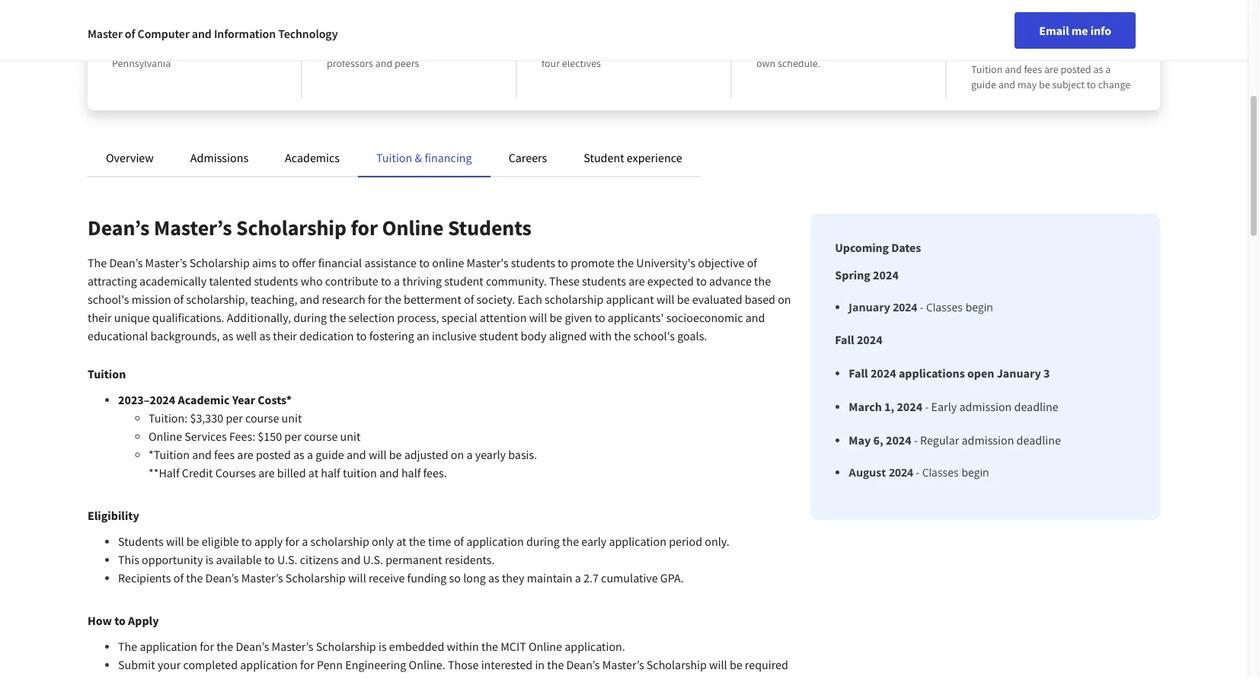 Task type: vqa. For each thing, say whether or not it's contained in the screenshot.
The Maintain
yes



Task type: locate. For each thing, give the bounding box(es) containing it.
research
[[322, 292, 366, 307]]

1 horizontal spatial is
[[379, 639, 387, 655]]

with right discussions
[[454, 41, 474, 55]]

and down services at left bottom
[[192, 447, 212, 463]]

1 vertical spatial $150
[[258, 429, 282, 444]]

0 vertical spatial your
[[888, 41, 909, 55]]

*tuition
[[149, 447, 190, 463]]

begin for january 2024 - classes begin
[[966, 300, 994, 315]]

2024 down upcoming dates
[[873, 268, 899, 283]]

be
[[1039, 78, 1051, 91], [677, 292, 690, 307], [550, 310, 563, 325], [389, 447, 402, 463], [187, 534, 199, 549], [730, 658, 743, 673]]

student down attention
[[479, 328, 519, 344]]

of down diploma
[[207, 41, 216, 55]]

be inside the application for the dean's master's scholarship is embedded within the mcit online application. submit your completed application for penn engineering online. those interested in the dean's master's scholarship will be required to apply for the early application period.
[[730, 658, 743, 673]]

0 vertical spatial admission
[[960, 399, 1012, 415]]

1 vertical spatial unit
[[340, 429, 361, 444]]

and left may on the top of page
[[999, 78, 1016, 91]]

begin down may 6, 2024 - regular admission deadline
[[962, 466, 990, 480]]

online right mcit
[[529, 639, 563, 655]]

1 vertical spatial students
[[118, 534, 164, 549]]

0 horizontal spatial during
[[294, 310, 327, 325]]

tuition for tuition
[[88, 367, 126, 382]]

the down applicants' in the top of the page
[[614, 328, 631, 344]]

1 horizontal spatial their
[[273, 328, 297, 344]]

are up applicant
[[629, 274, 645, 289]]

classes up the fall 2024 applications open january 3
[[927, 300, 963, 315]]

school's down attracting on the left top
[[88, 292, 129, 307]]

posted up subject
[[1061, 62, 1092, 76]]

by
[[147, 41, 158, 55]]

fall for fall 2024 applications open january 3
[[849, 366, 869, 381]]

your right degree
[[888, 41, 909, 55]]

1 horizontal spatial the
[[118, 639, 137, 655]]

goals.
[[678, 328, 708, 344]]

is inside the application for the dean's master's scholarship is embedded within the mcit online application. submit your completed application for penn engineering online. those interested in the dean's master's scholarship will be required to apply for the early application period.
[[379, 639, 387, 655]]

will left required
[[710, 658, 728, 673]]

fees inside $3,330 usd/course + $150 usd fee tuition and fees are posted as a guide and may be subject to change
[[1025, 62, 1043, 76]]

1 vertical spatial course
[[304, 429, 338, 444]]

teaching,
[[250, 292, 298, 307]]

apply up available
[[254, 534, 283, 549]]

your inside the application for the dean's master's scholarship is embedded within the mcit online application. submit your completed application for penn engineering online. those interested in the dean's master's scholarship will be required to apply for the early application period.
[[158, 658, 181, 673]]

$150
[[972, 41, 1003, 60], [258, 429, 282, 444]]

computer
[[138, 26, 190, 41]]

guide up tuition
[[316, 447, 344, 463]]

1 vertical spatial $3,330
[[190, 411, 223, 426]]

your right the submit
[[158, 658, 181, 673]]

tuition:
[[149, 411, 188, 426]]

their down additionally,
[[273, 328, 297, 344]]

of right master
[[125, 26, 135, 41]]

1 vertical spatial school's
[[634, 328, 675, 344]]

posted
[[1061, 62, 1092, 76], [256, 447, 291, 463]]

0 horizontal spatial per
[[226, 411, 243, 426]]

an down process,
[[417, 328, 430, 344]]

guide
[[972, 78, 997, 91], [316, 447, 344, 463]]

in inside the application for the dean's master's scholarship is embedded within the mcit online application. submit your completed application for penn engineering online. those interested in the dean's master's scholarship will be required to apply for the early application period.
[[535, 658, 545, 673]]

basis.
[[509, 447, 537, 463]]

apply down the submit
[[131, 676, 160, 677]]

1 list item from the top
[[849, 300, 1062, 316]]

to left change
[[1087, 78, 1097, 91]]

and
[[192, 26, 212, 41], [688, 41, 705, 55], [376, 56, 393, 70], [1005, 62, 1023, 76], [999, 78, 1016, 91], [300, 292, 320, 307], [746, 310, 765, 325], [192, 447, 212, 463], [347, 447, 366, 463], [380, 466, 399, 481], [341, 553, 361, 568]]

the right promote
[[617, 255, 634, 271]]

10 courses total, six core courses and four electives
[[542, 41, 705, 70]]

with down given
[[590, 328, 612, 344]]

as up "billed"
[[293, 447, 305, 463]]

engineering
[[345, 658, 407, 673]]

penn
[[317, 658, 343, 673]]

1 horizontal spatial early
[[932, 399, 957, 415]]

so
[[449, 571, 461, 586]]

0 vertical spatial at
[[309, 466, 319, 481]]

0 horizontal spatial unit
[[282, 411, 302, 426]]

list item
[[849, 300, 1062, 316], [849, 465, 1062, 481]]

admission
[[960, 399, 1012, 415], [962, 433, 1015, 448]]

$150 inside the "2023–2024 academic year costs* tuition: $3,330 per course unit online services fees: $150 per course unit *tuition and fees are posted as a guide and will be adjusted on a yearly basis. **half credit courses are billed at half tuition and half fees."
[[258, 429, 282, 444]]

2 list item from the top
[[849, 465, 1062, 481]]

betterment
[[404, 292, 462, 307]]

offer
[[292, 255, 316, 271]]

course up "billed"
[[304, 429, 338, 444]]

1 horizontal spatial with
[[590, 328, 612, 344]]

in up group
[[375, 20, 387, 39]]

0 vertical spatial fall
[[836, 332, 855, 348]]

0 vertical spatial online
[[382, 214, 444, 242]]

0 vertical spatial with
[[454, 41, 474, 55]]

offered
[[112, 41, 145, 55]]

list
[[842, 364, 1062, 481]]

school's down applicants' in the top of the page
[[634, 328, 675, 344]]

0 vertical spatial course
[[245, 411, 279, 426]]

accredited
[[112, 20, 181, 39]]

those
[[448, 658, 479, 673]]

2 vertical spatial tuition
[[88, 367, 126, 382]]

mcit
[[501, 639, 526, 655]]

list item containing january 2024
[[849, 300, 1062, 316]]

0 horizontal spatial posted
[[256, 447, 291, 463]]

0 vertical spatial $150
[[972, 41, 1003, 60]]

period.
[[287, 676, 323, 677]]

1 vertical spatial posted
[[256, 447, 291, 463]]

early up regular
[[932, 399, 957, 415]]

on right degree
[[875, 41, 886, 55]]

2 courses from the left
[[652, 41, 686, 55]]

1 horizontal spatial apply
[[254, 534, 283, 549]]

application down apply
[[140, 639, 197, 655]]

0 vertical spatial $3,330
[[972, 20, 1015, 39]]

classes
[[927, 300, 963, 315], [923, 466, 959, 480]]

1 vertical spatial an
[[417, 328, 430, 344]]

u.s.
[[277, 553, 298, 568], [363, 553, 383, 568]]

yearly
[[475, 447, 506, 463]]

with inside the taught in english engage in group discussions with professors and peers
[[454, 41, 474, 55]]

only
[[372, 534, 394, 549]]

0 vertical spatial is
[[206, 553, 214, 568]]

tuition
[[972, 62, 1003, 76], [377, 150, 413, 165], [88, 367, 126, 382]]

1 vertical spatial admission
[[962, 433, 1015, 448]]

2024 down spring 2024
[[893, 300, 918, 315]]

1 horizontal spatial $3,330
[[972, 20, 1015, 39]]

on inside the dean's master's scholarship aims to offer financial assistance to online master's students to promote the university's objective of attracting academically talented students who contribute to a thriving student community. these students are expected to advance the school's mission of scholarship, teaching, and research for the betterment of society. each scholarship applicant will be evaluated based on their unique qualifications. additionally, during the selection process, special attention will be given to applicants' socioeconomic and educational backgrounds, as well as their dedication to fostering an inclusive student body aligned with the school's goals.
[[778, 292, 792, 307]]

begin for august 2024 - classes begin
[[962, 466, 990, 480]]

are
[[1045, 62, 1059, 76], [629, 274, 645, 289], [237, 447, 254, 463], [259, 466, 275, 481]]

0 horizontal spatial january
[[849, 300, 891, 315]]

0 vertical spatial january
[[849, 300, 891, 315]]

be right may on the top of page
[[1039, 78, 1051, 91]]

0 vertical spatial classes
[[927, 300, 963, 315]]

2 vertical spatial in
[[535, 658, 545, 673]]

begin
[[966, 300, 994, 315], [962, 466, 990, 480]]

be left eligible
[[187, 534, 199, 549]]

2 vertical spatial online
[[529, 639, 563, 655]]

an inside the dean's master's scholarship aims to offer financial assistance to online master's students to promote the university's objective of attracting academically talented students who contribute to a thriving student community. these students are expected to advance the school's mission of scholarship, teaching, and research for the betterment of society. each scholarship applicant will be evaluated based on their unique qualifications. additionally, during the selection process, special attention will be given to applicants' socioeconomic and educational backgrounds, as well as their dedication to fostering an inclusive student body aligned with the school's goals.
[[417, 328, 430, 344]]

is up engineering
[[379, 639, 387, 655]]

at right only
[[396, 534, 407, 549]]

students
[[448, 214, 532, 242], [118, 534, 164, 549]]

application
[[226, 676, 284, 677]]

with
[[454, 41, 474, 55], [590, 328, 612, 344]]

1 vertical spatial at
[[396, 534, 407, 549]]

your inside the earn an ivy league degree on your own schedule.
[[888, 41, 909, 55]]

1 vertical spatial during
[[527, 534, 560, 549]]

fees up courses
[[214, 447, 235, 463]]

of
[[125, 26, 135, 41], [207, 41, 216, 55], [747, 255, 758, 271], [174, 292, 184, 307], [464, 292, 474, 307], [454, 534, 464, 549], [174, 571, 184, 586]]

socioeconomic
[[667, 310, 743, 325]]

2 horizontal spatial tuition
[[972, 62, 1003, 76]]

these
[[549, 274, 580, 289]]

1,
[[885, 399, 895, 415]]

2 half from the left
[[402, 466, 421, 481]]

january left 3
[[997, 366, 1042, 381]]

1 vertical spatial guide
[[316, 447, 344, 463]]

be left required
[[730, 658, 743, 673]]

0 horizontal spatial is
[[206, 553, 214, 568]]

2 horizontal spatial on
[[875, 41, 886, 55]]

1 horizontal spatial school's
[[634, 328, 675, 344]]

1 vertical spatial january
[[997, 366, 1042, 381]]

1 vertical spatial fees
[[214, 447, 235, 463]]

to left offer
[[279, 255, 290, 271]]

2 horizontal spatial in
[[535, 658, 545, 673]]

students up teaching,
[[254, 274, 298, 289]]

per up fees:
[[226, 411, 243, 426]]

community.
[[486, 274, 547, 289]]

0 vertical spatial begin
[[966, 300, 994, 315]]

0 vertical spatial deadline
[[1015, 399, 1059, 415]]

0 horizontal spatial fees
[[214, 447, 235, 463]]

1 horizontal spatial course
[[304, 429, 338, 444]]

be left adjusted
[[389, 447, 402, 463]]

online down tuition:
[[149, 429, 182, 444]]

the up attracting on the left top
[[88, 255, 107, 271]]

0 horizontal spatial $3,330
[[190, 411, 223, 426]]

$3,330 up "usd" at right top
[[972, 20, 1015, 39]]

scholarship up citizens
[[311, 534, 370, 549]]

+
[[1095, 20, 1103, 39]]

2024
[[873, 268, 899, 283], [893, 300, 918, 315], [857, 332, 883, 348], [871, 366, 897, 381], [897, 399, 923, 415], [886, 433, 912, 448], [889, 466, 914, 480]]

1 horizontal spatial an
[[779, 41, 791, 55]]

posted up "billed"
[[256, 447, 291, 463]]

1 vertical spatial fall
[[849, 366, 869, 381]]

0 horizontal spatial with
[[454, 41, 474, 55]]

during
[[294, 310, 327, 325], [527, 534, 560, 549]]

guide left may on the top of page
[[972, 78, 997, 91]]

$150 left "usd" at right top
[[972, 41, 1003, 60]]

tuition inside $3,330 usd/course + $150 usd fee tuition and fees are posted as a guide and may be subject to change
[[972, 62, 1003, 76]]

will inside the application for the dean's master's scholarship is embedded within the mcit online application. submit your completed application for penn engineering online. those interested in the dean's master's scholarship will be required to apply for the early application period.
[[710, 658, 728, 673]]

course
[[245, 411, 279, 426], [304, 429, 338, 444]]

1 vertical spatial online
[[149, 429, 182, 444]]

1 horizontal spatial tuition
[[377, 150, 413, 165]]

0 horizontal spatial students
[[118, 534, 164, 549]]

at
[[309, 466, 319, 481], [396, 534, 407, 549]]

an left ivy
[[779, 41, 791, 55]]

fall down fall 2024
[[849, 366, 869, 381]]

are inside the dean's master's scholarship aims to offer financial assistance to online master's students to promote the university's objective of attracting academically talented students who contribute to a thriving student community. these students are expected to advance the school's mission of scholarship, teaching, and research for the betterment of society. each scholarship applicant will be evaluated based on their unique qualifications. additionally, during the selection process, special attention will be given to applicants' socioeconomic and educational backgrounds, as well as their dedication to fostering an inclusive student body aligned with the school's goals.
[[629, 274, 645, 289]]

1 half from the left
[[321, 466, 341, 481]]

of down opportunity at the bottom left of the page
[[174, 571, 184, 586]]

half down adjusted
[[402, 466, 421, 481]]

academically
[[140, 274, 207, 289]]

as up change
[[1094, 62, 1104, 76]]

scholarship up given
[[545, 292, 604, 307]]

0 horizontal spatial courses
[[555, 41, 589, 55]]

0 horizontal spatial early
[[198, 676, 224, 677]]

0 horizontal spatial your
[[158, 658, 181, 673]]

ivy
[[793, 41, 806, 55]]

required
[[745, 658, 789, 673]]

experience
[[627, 150, 683, 165]]

academic
[[178, 392, 230, 408]]

to up evaluated
[[697, 274, 707, 289]]

0 horizontal spatial guide
[[316, 447, 344, 463]]

master's inside the dean's master's scholarship aims to offer financial assistance to online master's students to promote the university's objective of attracting academically talented students who contribute to a thriving student community. these students are expected to advance the school's mission of scholarship, teaching, and research for the betterment of society. each scholarship applicant will be evaluated based on their unique qualifications. additionally, during the selection process, special attention will be given to applicants' socioeconomic and educational backgrounds, as well as their dedication to fostering an inclusive student body aligned with the school's goals.
[[145, 255, 187, 271]]

on right based
[[778, 292, 792, 307]]

the inside the application for the dean's master's scholarship is embedded within the mcit online application. submit your completed application for penn engineering online. those interested in the dean's master's scholarship will be required to apply for the early application period.
[[118, 639, 137, 655]]

and down "usd" at right top
[[1005, 62, 1023, 76]]

fees
[[1025, 62, 1043, 76], [214, 447, 235, 463]]

0 horizontal spatial the
[[88, 255, 107, 271]]

the for the application for the dean's master's scholarship is embedded within the mcit online application. submit your completed application for penn engineering online. those interested in the dean's master's scholarship will be required to apply for the early application period.
[[118, 639, 137, 655]]

at inside the "2023–2024 academic year costs* tuition: $3,330 per course unit online services fees: $150 per course unit *tuition and fees are posted as a guide and will be adjusted on a yearly basis. **half credit courses are billed at half tuition and half fees."
[[309, 466, 319, 481]]

1 vertical spatial the
[[118, 639, 137, 655]]

list item containing august 2024
[[849, 465, 1062, 481]]

1 horizontal spatial your
[[888, 41, 909, 55]]

the inside the dean's master's scholarship aims to offer financial assistance to online master's students to promote the university's objective of attracting academically talented students who contribute to a thriving student community. these students are expected to advance the school's mission of scholarship, teaching, and research for the betterment of society. each scholarship applicant will be evaluated based on their unique qualifications. additionally, during the selection process, special attention will be given to applicants' socioeconomic and educational backgrounds, as well as their dedication to fostering an inclusive student body aligned with the school's goals.
[[88, 255, 107, 271]]

0 horizontal spatial $150
[[258, 429, 282, 444]]

as right well
[[259, 328, 271, 344]]

1 vertical spatial your
[[158, 658, 181, 673]]

during up dedication
[[294, 310, 327, 325]]

apply inside students will be eligible to apply for a scholarship only at the time of application during the early application period only. this opportunity is available to u.s. citizens and u.s. permanent residents. recipients of the dean's master's scholarship will receive funding so long as they maintain a 2.7 cumulative gpa.
[[254, 534, 283, 549]]

1 vertical spatial on
[[778, 292, 792, 307]]

1 vertical spatial early
[[198, 676, 224, 677]]

begin up open
[[966, 300, 994, 315]]

1 horizontal spatial at
[[396, 534, 407, 549]]

$150 inside $3,330 usd/course + $150 usd fee tuition and fees are posted as a guide and may be subject to change
[[972, 41, 1003, 60]]

2 horizontal spatial online
[[529, 639, 563, 655]]

deadline for - regular admission deadline
[[1017, 433, 1062, 448]]

10
[[542, 41, 552, 55]]

for inside the dean's master's scholarship aims to offer financial assistance to online master's students to promote the university's objective of attracting academically talented students who contribute to a thriving student community. these students are expected to advance the school's mission of scholarship, teaching, and research for the betterment of society. each scholarship applicant will be evaluated based on their unique qualifications. additionally, during the selection process, special attention will be given to applicants' socioeconomic and educational backgrounds, as well as their dedication to fostering an inclusive student body aligned with the school's goals.
[[368, 292, 382, 307]]

will inside the "2023–2024 academic year costs* tuition: $3,330 per course unit online services fees: $150 per course unit *tuition and fees are posted as a guide and will be adjusted on a yearly basis. **half credit courses are billed at half tuition and half fees."
[[369, 447, 387, 463]]

0 vertical spatial tuition
[[972, 62, 1003, 76]]

0 vertical spatial the
[[88, 255, 107, 271]]

per up "billed"
[[285, 429, 302, 444]]

0 horizontal spatial at
[[309, 466, 319, 481]]

are down fee
[[1045, 62, 1059, 76]]

scholarship inside students will be eligible to apply for a scholarship only at the time of application during the early application period only. this opportunity is available to u.s. citizens and u.s. permanent residents. recipients of the dean's master's scholarship will receive funding so long as they maintain a 2.7 cumulative gpa.
[[286, 571, 346, 586]]

guide inside the "2023–2024 academic year costs* tuition: $3,330 per course unit online services fees: $150 per course unit *tuition and fees are posted as a guide and will be adjusted on a yearly basis. **half credit courses are billed at half tuition and half fees."
[[316, 447, 344, 463]]

1 vertical spatial scholarship
[[311, 534, 370, 549]]

based
[[745, 292, 776, 307]]

0 vertical spatial students
[[448, 214, 532, 242]]

0 vertical spatial per
[[226, 411, 243, 426]]

pennsylvania
[[112, 56, 171, 70]]

admission down open
[[960, 399, 1012, 415]]

0 horizontal spatial on
[[451, 447, 464, 463]]

admission for regular
[[962, 433, 1015, 448]]

and inside students will be eligible to apply for a scholarship only at the time of application during the early application period only. this opportunity is available to u.s. citizens and u.s. permanent residents. recipients of the dean's master's scholarship will receive funding so long as they maintain a 2.7 cumulative gpa.
[[341, 553, 361, 568]]

interested
[[481, 658, 533, 673]]

to inside the application for the dean's master's scholarship is embedded within the mcit online application. submit your completed application for penn engineering online. those interested in the dean's master's scholarship will be required to apply for the early application period.
[[118, 676, 129, 677]]

fall
[[836, 332, 855, 348], [849, 366, 869, 381]]

to inside $3,330 usd/course + $150 usd fee tuition and fees are posted as a guide and may be subject to change
[[1087, 78, 1097, 91]]

0 vertical spatial an
[[779, 41, 791, 55]]

their up educational
[[88, 310, 112, 325]]

2024 right august
[[889, 466, 914, 480]]

recipients
[[118, 571, 171, 586]]

students up this
[[118, 534, 164, 549]]

school's
[[88, 292, 129, 307], [634, 328, 675, 344]]

march 1, 2024 - early admission deadline
[[849, 399, 1059, 415]]

online
[[382, 214, 444, 242], [149, 429, 182, 444], [529, 639, 563, 655]]

and inside 10 courses total, six core courses and four electives
[[688, 41, 705, 55]]

0 horizontal spatial course
[[245, 411, 279, 426]]

0 horizontal spatial half
[[321, 466, 341, 481]]

the up "completed"
[[217, 639, 233, 655]]

usd/course
[[1018, 20, 1092, 39]]

will up tuition
[[369, 447, 387, 463]]

funding
[[407, 571, 447, 586]]

1 vertical spatial in
[[362, 41, 370, 55]]

core
[[630, 41, 650, 55]]

0 horizontal spatial scholarship
[[311, 534, 370, 549]]

services
[[185, 429, 227, 444]]

$150 right fees:
[[258, 429, 282, 444]]

at inside students will be eligible to apply for a scholarship only at the time of application during the early application period only. this opportunity is available to u.s. citizens and u.s. permanent residents. recipients of the dean's master's scholarship will receive funding so long as they maintain a 2.7 cumulative gpa.
[[396, 534, 407, 549]]

permanent
[[386, 553, 443, 568]]

on right adjusted
[[451, 447, 464, 463]]

and right core
[[688, 41, 705, 55]]

half
[[321, 466, 341, 481], [402, 466, 421, 481]]

1 horizontal spatial courses
[[652, 41, 686, 55]]

as inside the "2023–2024 academic year costs* tuition: $3,330 per course unit online services fees: $150 per course unit *tuition and fees are posted as a guide and will be adjusted on a yearly basis. **half credit courses are billed at half tuition and half fees."
[[293, 447, 305, 463]]

guide inside $3,330 usd/course + $150 usd fee tuition and fees are posted as a guide and may be subject to change
[[972, 78, 997, 91]]

2024 down the january 2024 - classes begin
[[857, 332, 883, 348]]

master's
[[467, 255, 509, 271]]

1 vertical spatial their
[[273, 328, 297, 344]]

1 courses from the left
[[555, 41, 589, 55]]

are down fees:
[[237, 447, 254, 463]]

1 horizontal spatial posted
[[1061, 62, 1092, 76]]

mission
[[132, 292, 171, 307]]

1 horizontal spatial in
[[375, 20, 387, 39]]

costs*
[[258, 392, 292, 408]]

online.
[[409, 658, 446, 673]]

1 horizontal spatial per
[[285, 429, 302, 444]]

deadline for - early admission deadline
[[1015, 399, 1059, 415]]

1 horizontal spatial scholarship
[[545, 292, 604, 307]]

early
[[932, 399, 957, 415], [198, 676, 224, 677]]

information
[[214, 26, 276, 41]]

0 vertical spatial guide
[[972, 78, 997, 91]]

dean's master's scholarship for online students
[[88, 214, 532, 242]]



Task type: describe. For each thing, give the bounding box(es) containing it.
tuition & financing
[[377, 150, 472, 165]]

evaluated
[[693, 292, 743, 307]]

email me info button
[[1015, 12, 1136, 49]]

opportunity
[[142, 553, 203, 568]]

master's inside students will be eligible to apply for a scholarship only at the time of application during the early application period only. this opportunity is available to u.s. citizens and u.s. permanent residents. recipients of the dean's master's scholarship will receive funding so long as they maintain a 2.7 cumulative gpa.
[[241, 571, 283, 586]]

to down assistance
[[381, 274, 392, 289]]

dean's inside students will be eligible to apply for a scholarship only at the time of application during the early application period only. this opportunity is available to u.s. citizens and u.s. permanent residents. recipients of the dean's master's scholarship will receive funding so long as they maintain a 2.7 cumulative gpa.
[[205, 571, 239, 586]]

submit
[[118, 658, 155, 673]]

tuition & financing link
[[377, 150, 472, 165]]

during inside students will be eligible to apply for a scholarship only at the time of application during the early application period only. this opportunity is available to u.s. citizens and u.s. permanent residents. recipients of the dean's master's scholarship will receive funding so long as they maintain a 2.7 cumulative gpa.
[[527, 534, 560, 549]]

technology
[[278, 26, 338, 41]]

students will be eligible to apply for a scholarship only at the time of application during the early application period only. this opportunity is available to u.s. citizens and u.s. permanent residents. recipients of the dean's master's scholarship will receive funding so long as they maintain a 2.7 cumulative gpa.
[[118, 534, 732, 586]]

- down may 6, 2024 - regular admission deadline
[[917, 466, 920, 480]]

eligibility
[[88, 508, 139, 524]]

inclusive
[[432, 328, 477, 344]]

are inside $3,330 usd/course + $150 usd fee tuition and fees are posted as a guide and may be subject to change
[[1045, 62, 1059, 76]]

the application for the dean's master's scholarship is embedded within the mcit online application. submit your completed application for penn engineering online. those interested in the dean's master's scholarship will be required to apply for the early application period.
[[118, 639, 789, 677]]

as inside students will be eligible to apply for a scholarship only at the time of application during the early application period only. this opportunity is available to u.s. citizens and u.s. permanent residents. recipients of the dean's master's scholarship will receive funding so long as they maintain a 2.7 cumulative gpa.
[[488, 571, 500, 586]]

be inside students will be eligible to apply for a scholarship only at the time of application during the early application period only. this opportunity is available to u.s. citizens and u.s. permanent residents. recipients of the dean's master's scholarship will receive funding so long as they maintain a 2.7 cumulative gpa.
[[187, 534, 199, 549]]

online
[[432, 255, 464, 271]]

1 horizontal spatial online
[[382, 214, 444, 242]]

to right given
[[595, 310, 606, 325]]

fee
[[1036, 41, 1056, 60]]

0 horizontal spatial in
[[362, 41, 370, 55]]

they
[[502, 571, 525, 586]]

applicant
[[606, 292, 654, 307]]

1 horizontal spatial students
[[511, 255, 556, 271]]

will left 'receive'
[[348, 571, 366, 586]]

will up opportunity at the bottom left of the page
[[166, 534, 184, 549]]

unique
[[114, 310, 150, 325]]

the up based
[[755, 274, 771, 289]]

2 u.s. from the left
[[363, 553, 383, 568]]

classes for august 2024
[[923, 466, 959, 480]]

fall 2024 applications open january 3
[[849, 366, 1051, 381]]

discussions
[[401, 41, 452, 55]]

and up tuition
[[347, 447, 366, 463]]

completed
[[183, 658, 238, 673]]

how to apply
[[88, 614, 159, 629]]

**half
[[149, 466, 180, 481]]

be inside the "2023–2024 academic year costs* tuition: $3,330 per course unit online services fees: $150 per course unit *tuition and fees are posted as a guide and will be adjusted on a yearly basis. **half credit courses are billed at half tuition and half fees."
[[389, 447, 402, 463]]

fees.
[[423, 466, 447, 481]]

society.
[[477, 292, 515, 307]]

schedule.
[[778, 56, 821, 70]]

2024 right 6,
[[886, 433, 912, 448]]

to up thriving
[[419, 255, 430, 271]]

change
[[1099, 78, 1131, 91]]

of down academically
[[174, 292, 184, 307]]

within
[[447, 639, 479, 655]]

a inside the dean's master's scholarship aims to offer financial assistance to online master's students to promote the university's objective of attracting academically talented students who contribute to a thriving student community. these students are expected to advance the school's mission of scholarship, teaching, and research for the betterment of society. each scholarship applicant will be evaluated based on their unique qualifications. additionally, during the selection process, special attention will be given to applicants' socioeconomic and educational backgrounds, as well as their dedication to fostering an inclusive student body aligned with the school's goals.
[[394, 274, 400, 289]]

process,
[[397, 310, 439, 325]]

on inside the earn an ivy league degree on your own schedule.
[[875, 41, 886, 55]]

1 vertical spatial per
[[285, 429, 302, 444]]

3
[[1044, 366, 1051, 381]]

the left mcit
[[482, 639, 498, 655]]

peers
[[395, 56, 419, 70]]

january 2024 - classes begin
[[849, 300, 994, 315]]

are left "billed"
[[259, 466, 275, 481]]

dates
[[892, 240, 922, 255]]

application up application
[[240, 658, 298, 673]]

with inside the dean's master's scholarship aims to offer financial assistance to online master's students to promote the university's objective of attracting academically talented students who contribute to a thriving student community. these students are expected to advance the school's mission of scholarship, teaching, and research for the betterment of society. each scholarship applicant will be evaluated based on their unique qualifications. additionally, during the selection process, special attention will be given to applicants' socioeconomic and educational backgrounds, as well as their dedication to fostering an inclusive student body aligned with the school's goals.
[[590, 328, 612, 344]]

2024 for fall 2024 applications open january 3
[[871, 366, 897, 381]]

and right computer
[[192, 26, 212, 41]]

year
[[232, 392, 255, 408]]

applicants'
[[608, 310, 664, 325]]

info
[[1091, 23, 1112, 38]]

dean's inside the dean's master's scholarship aims to offer financial assistance to online master's students to promote the university's objective of attracting academically talented students who contribute to a thriving student community. these students are expected to advance the school's mission of scholarship, teaching, and research for the betterment of society. each scholarship applicant will be evaluated based on their unique qualifications. additionally, during the selection process, special attention will be given to applicants' socioeconomic and educational backgrounds, as well as their dedication to fostering an inclusive student body aligned with the school's goals.
[[109, 255, 143, 271]]

may
[[1018, 78, 1037, 91]]

the down "completed"
[[179, 676, 196, 677]]

fall 2024
[[836, 332, 883, 348]]

the up permanent
[[409, 534, 426, 549]]

august
[[849, 466, 887, 480]]

of up special
[[464, 292, 474, 307]]

email me info
[[1040, 23, 1112, 38]]

be up aligned
[[550, 310, 563, 325]]

english
[[390, 20, 438, 39]]

of up advance
[[747, 255, 758, 271]]

2024 for august 2024 - classes begin
[[889, 466, 914, 480]]

selection
[[349, 310, 395, 325]]

promote
[[571, 255, 615, 271]]

and down who at the top of the page
[[300, 292, 320, 307]]

will up body
[[529, 310, 547, 325]]

four
[[542, 56, 560, 70]]

careers
[[509, 150, 547, 165]]

taught
[[327, 20, 372, 39]]

admission for early
[[960, 399, 1012, 415]]

contribute
[[325, 274, 379, 289]]

and down based
[[746, 310, 765, 325]]

to right "how"
[[114, 614, 126, 629]]

own
[[757, 56, 776, 70]]

the down research
[[329, 310, 346, 325]]

of inside accredited diploma offered by university of pennsylvania
[[207, 41, 216, 55]]

and right tuition
[[380, 466, 399, 481]]

email
[[1040, 23, 1070, 38]]

2 horizontal spatial students
[[582, 274, 627, 289]]

billed
[[277, 466, 306, 481]]

aims
[[252, 255, 277, 271]]

early inside the application for the dean's master's scholarship is embedded within the mcit online application. submit your completed application for penn engineering online. those interested in the dean's master's scholarship will be required to apply for the early application period.
[[198, 676, 224, 677]]

0 horizontal spatial students
[[254, 274, 298, 289]]

- down dates at the top
[[921, 300, 924, 315]]

special
[[442, 310, 478, 325]]

2024 for january 2024 - classes begin
[[893, 300, 918, 315]]

objective
[[698, 255, 745, 271]]

eligible
[[202, 534, 239, 549]]

online inside the application for the dean's master's scholarship is embedded within the mcit online application. submit your completed application for penn engineering online. those interested in the dean's master's scholarship will be required to apply for the early application period.
[[529, 639, 563, 655]]

applications
[[899, 366, 965, 381]]

the dean's master's scholarship aims to offer financial assistance to online master's students to promote the university's objective of attracting academically talented students who contribute to a thriving student community. these students are expected to advance the school's mission of scholarship, teaching, and research for the betterment of society. each scholarship applicant will be evaluated based on their unique qualifications. additionally, during the selection process, special attention will be given to applicants' socioeconomic and educational backgrounds, as well as their dedication to fostering an inclusive student body aligned with the school's goals.
[[88, 255, 792, 344]]

0 vertical spatial student
[[445, 274, 484, 289]]

2024 right the 1,
[[897, 399, 923, 415]]

assistance
[[365, 255, 417, 271]]

how
[[88, 614, 112, 629]]

posted inside the "2023–2024 academic year costs* tuition: $3,330 per course unit online services fees: $150 per course unit *tuition and fees are posted as a guide and will be adjusted on a yearly basis. **half credit courses are billed at half tuition and half fees."
[[256, 447, 291, 463]]

to up these
[[558, 255, 569, 271]]

spring 2024
[[836, 268, 899, 283]]

1 horizontal spatial students
[[448, 214, 532, 242]]

fees inside the "2023–2024 academic year costs* tuition: $3,330 per course unit online services fees: $150 per course unit *tuition and fees are posted as a guide and will be adjusted on a yearly basis. **half credit courses are billed at half tuition and half fees."
[[214, 447, 235, 463]]

fall for fall 2024
[[836, 332, 855, 348]]

2024 for fall 2024
[[857, 332, 883, 348]]

for inside students will be eligible to apply for a scholarship only at the time of application during the early application period only. this opportunity is available to u.s. citizens and u.s. permanent residents. recipients of the dean's master's scholarship will receive funding so long as they maintain a 2.7 cumulative gpa.
[[285, 534, 300, 549]]

august 2024 - classes begin
[[849, 466, 990, 480]]

of right the time
[[454, 534, 464, 549]]

application up residents.
[[467, 534, 524, 549]]

citizens
[[300, 553, 339, 568]]

a inside $3,330 usd/course + $150 usd fee tuition and fees are posted as a guide and may be subject to change
[[1106, 62, 1111, 76]]

as inside $3,330 usd/course + $150 usd fee tuition and fees are posted as a guide and may be subject to change
[[1094, 62, 1104, 76]]

to up available
[[241, 534, 252, 549]]

engage
[[327, 41, 360, 55]]

admissions link
[[190, 150, 249, 165]]

may
[[849, 433, 871, 448]]

maintain
[[527, 571, 573, 586]]

professors
[[327, 56, 373, 70]]

attention
[[480, 310, 527, 325]]

careers link
[[509, 150, 547, 165]]

admissions
[[190, 150, 249, 165]]

0 horizontal spatial their
[[88, 310, 112, 325]]

be inside $3,330 usd/course + $150 usd fee tuition and fees are posted as a guide and may be subject to change
[[1039, 78, 1051, 91]]

0 vertical spatial unit
[[282, 411, 302, 426]]

is inside students will be eligible to apply for a scholarship only at the time of application during the early application period only. this opportunity is available to u.s. citizens and u.s. permanent residents. recipients of the dean's master's scholarship will receive funding so long as they maintain a 2.7 cumulative gpa.
[[206, 553, 214, 568]]

courses
[[215, 466, 256, 481]]

online inside the "2023–2024 academic year costs* tuition: $3,330 per course unit online services fees: $150 per course unit *tuition and fees are posted as a guide and will be adjusted on a yearly basis. **half credit courses are billed at half tuition and half fees."
[[149, 429, 182, 444]]

application up cumulative
[[609, 534, 667, 549]]

and inside the taught in english engage in group discussions with professors and peers
[[376, 56, 393, 70]]

during inside the dean's master's scholarship aims to offer financial assistance to online master's students to promote the university's objective of attracting academically talented students who contribute to a thriving student community. these students are expected to advance the school's mission of scholarship, teaching, and research for the betterment of society. each scholarship applicant will be evaluated based on their unique qualifications. additionally, during the selection process, special attention will be given to applicants' socioeconomic and educational backgrounds, as well as their dedication to fostering an inclusive student body aligned with the school's goals.
[[294, 310, 327, 325]]

electives
[[562, 56, 601, 70]]

list containing fall 2024 applications open january 3
[[842, 364, 1062, 481]]

students inside students will be eligible to apply for a scholarship only at the time of application during the early application period only. this opportunity is available to u.s. citizens and u.s. permanent residents. recipients of the dean's master's scholarship will receive funding so long as they maintain a 2.7 cumulative gpa.
[[118, 534, 164, 549]]

scholarship inside the dean's master's scholarship aims to offer financial assistance to online master's students to promote the university's objective of attracting academically talented students who contribute to a thriving student community. these students are expected to advance the school's mission of scholarship, teaching, and research for the betterment of society. each scholarship applicant will be evaluated based on their unique qualifications. additionally, during the selection process, special attention will be given to applicants' socioeconomic and educational backgrounds, as well as their dedication to fostering an inclusive student body aligned with the school's goals.
[[190, 255, 250, 271]]

- down applications
[[926, 399, 929, 415]]

an inside the earn an ivy league degree on your own schedule.
[[779, 41, 791, 55]]

student experience link
[[584, 150, 683, 165]]

apply inside the application for the dean's master's scholarship is embedded within the mcit online application. submit your completed application for penn engineering online. those interested in the dean's master's scholarship will be required to apply for the early application period.
[[131, 676, 160, 677]]

be down expected
[[677, 292, 690, 307]]

1 vertical spatial student
[[479, 328, 519, 344]]

scholarship inside students will be eligible to apply for a scholarship only at the time of application during the early application period only. this opportunity is available to u.s. citizens and u.s. permanent residents. recipients of the dean's master's scholarship will receive funding so long as they maintain a 2.7 cumulative gpa.
[[311, 534, 370, 549]]

will down expected
[[657, 292, 675, 307]]

who
[[301, 274, 323, 289]]

to down selection
[[356, 328, 367, 344]]

1 u.s. from the left
[[277, 553, 298, 568]]

tuition for tuition & financing
[[377, 150, 413, 165]]

posted inside $3,330 usd/course + $150 usd fee tuition and fees are posted as a guide and may be subject to change
[[1061, 62, 1092, 76]]

the for the dean's master's scholarship aims to offer financial assistance to online master's students to promote the university's objective of attracting academically talented students who contribute to a thriving student community. these students are expected to advance the school's mission of scholarship, teaching, and research for the betterment of society. each scholarship applicant will be evaluated based on their unique qualifications. additionally, during the selection process, special attention will be given to applicants' socioeconomic and educational backgrounds, as well as their dedication to fostering an inclusive student body aligned with the school's goals.
[[88, 255, 107, 271]]

- left regular
[[915, 433, 918, 448]]

$3,330 inside $3,330 usd/course + $150 usd fee tuition and fees are posted as a guide and may be subject to change
[[972, 20, 1015, 39]]

scholarship inside the dean's master's scholarship aims to offer financial assistance to online master's students to promote the university's objective of attracting academically talented students who contribute to a thriving student community. these students are expected to advance the school's mission of scholarship, teaching, and research for the betterment of society. each scholarship applicant will be evaluated based on their unique qualifications. additionally, during the selection process, special attention will be given to applicants' socioeconomic and educational backgrounds, as well as their dedication to fostering an inclusive student body aligned with the school's goals.
[[545, 292, 604, 307]]

classes for january 2024
[[927, 300, 963, 315]]

the right the interested
[[547, 658, 564, 673]]

to right available
[[264, 553, 275, 568]]

subject
[[1053, 78, 1085, 91]]

2023–2024 academic year costs* tuition: $3,330 per course unit online services fees: $150 per course unit *tuition and fees are posted as a guide and will be adjusted on a yearly basis. **half credit courses are billed at half tuition and half fees.
[[118, 392, 537, 481]]

0 vertical spatial in
[[375, 20, 387, 39]]

2024 for spring 2024
[[873, 268, 899, 283]]

on inside the "2023–2024 academic year costs* tuition: $3,330 per course unit online services fees: $150 per course unit *tuition and fees are posted as a guide and will be adjusted on a yearly basis. **half credit courses are billed at half tuition and half fees."
[[451, 447, 464, 463]]

me
[[1072, 23, 1089, 38]]

the left early
[[563, 534, 579, 549]]

financing
[[425, 150, 472, 165]]

the down opportunity at the bottom left of the page
[[186, 571, 203, 586]]

the up selection
[[385, 292, 402, 307]]

six
[[616, 41, 628, 55]]

$3,330 inside the "2023–2024 academic year costs* tuition: $3,330 per course unit online services fees: $150 per course unit *tuition and fees are posted as a guide and will be adjusted on a yearly basis. **half credit courses are billed at half tuition and half fees."
[[190, 411, 223, 426]]

time
[[428, 534, 452, 549]]

as left well
[[222, 328, 234, 344]]

0 horizontal spatial school's
[[88, 292, 129, 307]]

advance
[[710, 274, 752, 289]]

fostering
[[369, 328, 414, 344]]



